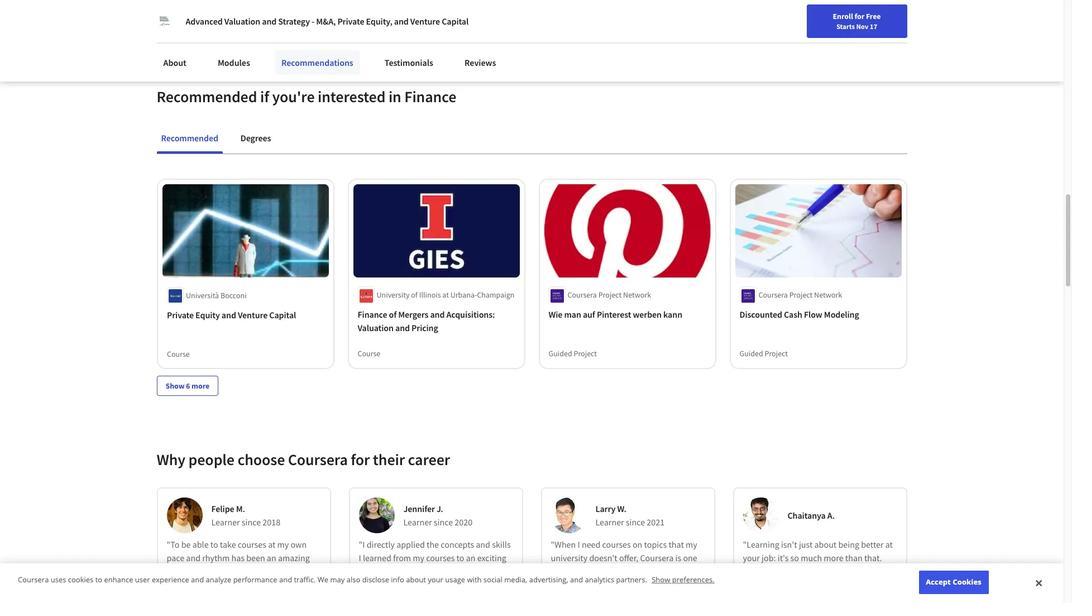 Task type: locate. For each thing, give the bounding box(es) containing it.
1 vertical spatial university
[[377, 290, 410, 300]]

felipe m. learner since 2018
[[211, 503, 280, 528]]

able
[[193, 539, 209, 550]]

at right info
[[405, 566, 412, 577]]

0 horizontal spatial capital
[[269, 309, 296, 320]]

need
[[582, 539, 601, 550]]

0 horizontal spatial courses
[[238, 539, 266, 550]]

for
[[855, 11, 865, 21], [351, 450, 370, 470]]

recommended button
[[157, 124, 223, 151]]

that.
[[865, 553, 882, 564]]

2 horizontal spatial your
[[920, 13, 935, 23]]

private equity and venture capital
[[167, 309, 296, 320]]

capital
[[442, 16, 469, 27], [269, 309, 296, 320]]

0 horizontal spatial private
[[167, 309, 194, 320]]

finance
[[405, 86, 457, 107], [358, 309, 387, 320]]

coursera project network for auf
[[568, 290, 651, 300]]

the
[[427, 539, 439, 550], [560, 566, 573, 577]]

guided down wie at bottom
[[549, 349, 572, 359]]

to up rhythm on the bottom of page
[[210, 539, 218, 550]]

2 learner from the left
[[404, 517, 432, 528]]

at inside the "i directly applied the concepts and skills i learned from my courses to an exciting new project at work."
[[405, 566, 412, 577]]

and inside 'link'
[[221, 309, 236, 320]]

accept
[[926, 577, 951, 587]]

more inside '"learning isn't just about being better at your job: it's so much more than that. coursera allows me to learn without limits."'
[[824, 553, 844, 564]]

2 guided from the left
[[740, 349, 763, 359]]

0 horizontal spatial venture
[[238, 309, 267, 320]]

of inside finance of mergers and acquisitions: valuation and pricing
[[389, 309, 397, 320]]

courses inside ""when i need courses on topics that my university doesn't offer, coursera is one of the best places to go.""
[[602, 539, 631, 550]]

0 horizontal spatial finance
[[358, 309, 387, 320]]

since down j.
[[434, 517, 453, 528]]

1 horizontal spatial the
[[560, 566, 573, 577]]

1 horizontal spatial venture
[[410, 16, 440, 27]]

venture inside 'link'
[[238, 309, 267, 320]]

degrees button
[[236, 124, 276, 151]]

2 course from the left
[[358, 349, 381, 359]]

guided down "discounted"
[[740, 349, 763, 359]]

to right cookies
[[95, 575, 102, 585]]

0 horizontal spatial for
[[351, 450, 370, 470]]

1 horizontal spatial an
[[466, 553, 476, 564]]

1 guided from the left
[[549, 349, 572, 359]]

go."
[[627, 566, 642, 577]]

felipe
[[211, 503, 234, 515]]

"i directly applied the concepts and skills i learned from my courses to an exciting new project at work."
[[359, 539, 511, 577]]

0 horizontal spatial i
[[211, 566, 214, 577]]

coursera project network for flow
[[759, 290, 842, 300]]

1 horizontal spatial courses
[[426, 553, 455, 564]]

1 horizontal spatial finance
[[405, 86, 457, 107]]

an
[[267, 553, 276, 564], [466, 553, 476, 564]]

network up wie man auf pinterest werben kann link
[[623, 290, 651, 300]]

learner down felipe
[[211, 517, 240, 528]]

and left analyze
[[191, 575, 204, 585]]

modules
[[218, 57, 250, 68]]

guided project for discounted
[[740, 349, 788, 359]]

1 since from the left
[[242, 517, 261, 528]]

1 vertical spatial recommended
[[161, 132, 218, 143]]

valuation right advanced
[[224, 16, 260, 27]]

0 vertical spatial of
[[411, 290, 418, 300]]

0 horizontal spatial the
[[427, 539, 439, 550]]

course for private equity and venture capital
[[167, 349, 190, 359]]

and down bocconi
[[221, 309, 236, 320]]

since for m.
[[242, 517, 261, 528]]

since inside jennifer j. learner since 2020
[[434, 517, 453, 528]]

illinois
[[419, 290, 441, 300]]

for up the nov
[[855, 11, 865, 21]]

guided project down "discounted"
[[740, 349, 788, 359]]

1 horizontal spatial since
[[434, 517, 453, 528]]

0 vertical spatial the
[[427, 539, 439, 550]]

i left need
[[578, 539, 580, 550]]

1 vertical spatial private
[[167, 309, 194, 320]]

directly
[[367, 539, 395, 550]]

collection element
[[150, 154, 914, 414]]

courses inside the "i directly applied the concepts and skills i learned from my courses to an exciting new project at work."
[[426, 553, 455, 564]]

0 horizontal spatial of
[[389, 309, 397, 320]]

cookies
[[68, 575, 93, 585]]

0 vertical spatial i
[[578, 539, 580, 550]]

since inside larry w. learner since 2021
[[626, 517, 645, 528]]

0 horizontal spatial about
[[406, 575, 426, 585]]

0 vertical spatial for
[[855, 11, 865, 21]]

0 vertical spatial show
[[166, 381, 185, 391]]

learner
[[211, 517, 240, 528], [404, 517, 432, 528], [596, 517, 624, 528]]

recommendation tabs tab list
[[157, 124, 907, 153]]

1 vertical spatial for
[[351, 450, 370, 470]]

the down university
[[560, 566, 573, 577]]

1 horizontal spatial capital
[[442, 16, 469, 27]]

2 horizontal spatial of
[[551, 566, 558, 577]]

my inside ""when i need courses on topics that my university doesn't offer, coursera is one of the best places to go.""
[[686, 539, 698, 550]]

me
[[804, 566, 816, 577]]

take
[[220, 539, 236, 550]]

1 horizontal spatial of
[[411, 290, 418, 300]]

exciting
[[477, 553, 506, 564]]

starts
[[837, 22, 855, 31]]

job:
[[762, 553, 776, 564]]

more right the 6 at the bottom left
[[192, 381, 210, 391]]

1 horizontal spatial learner
[[404, 517, 432, 528]]

recommendations link
[[275, 50, 360, 75]]

"when
[[551, 539, 576, 550]]

bocconi
[[220, 290, 246, 300]]

2 horizontal spatial since
[[626, 517, 645, 528]]

at right better
[[886, 539, 893, 550]]

0 horizontal spatial since
[[242, 517, 261, 528]]

learner inside larry w. learner since 2021
[[596, 517, 624, 528]]

and inside the "i directly applied the concepts and skills i learned from my courses to an exciting new project at work."
[[476, 539, 490, 550]]

why
[[157, 450, 185, 470]]

since down m.
[[242, 517, 261, 528]]

1 horizontal spatial valuation
[[358, 322, 394, 334]]

about right info
[[406, 575, 426, 585]]

0 vertical spatial recommended
[[157, 86, 257, 107]]

1 vertical spatial valuation
[[358, 322, 394, 334]]

learner inside felipe m. learner since 2018
[[211, 517, 240, 528]]

0 horizontal spatial coursera project network
[[568, 290, 651, 300]]

1 vertical spatial capital
[[269, 309, 296, 320]]

also
[[347, 575, 360, 585]]

auf
[[583, 309, 595, 320]]

1 vertical spatial i
[[359, 553, 361, 564]]

network up discounted cash flow modeling link
[[814, 290, 842, 300]]

1 horizontal spatial your
[[743, 553, 760, 564]]

1 learner from the left
[[211, 517, 240, 528]]

about
[[815, 539, 837, 550], [406, 575, 426, 585]]

your left usage
[[428, 575, 443, 585]]

at inside '"learning isn't just about being better at your job: it's so much more than that. coursera allows me to learn without limits."'
[[886, 539, 893, 550]]

at down 2018
[[268, 539, 276, 550]]

0 horizontal spatial your
[[428, 575, 443, 585]]

and left fits
[[279, 575, 292, 585]]

performance
[[233, 575, 277, 585]]

to right me
[[818, 566, 826, 577]]

mood."
[[232, 579, 259, 591]]

at inside "to be able to take courses at my own pace and rhythm has been an amazing experience. i can learn whenever it fits my schedule and mood."
[[268, 539, 276, 550]]

to left "go.""
[[618, 566, 625, 577]]

since inside felipe m. learner since 2018
[[242, 517, 261, 528]]

1 horizontal spatial guided
[[740, 349, 763, 359]]

i left "can" on the left of page
[[211, 566, 214, 577]]

2 horizontal spatial i
[[578, 539, 580, 550]]

1 an from the left
[[267, 553, 276, 564]]

1 horizontal spatial show
[[652, 575, 670, 585]]

1 guided project from the left
[[549, 349, 597, 359]]

2 horizontal spatial learner
[[596, 517, 624, 528]]

an inside the "i directly applied the concepts and skills i learned from my courses to an exciting new project at work."
[[466, 553, 476, 564]]

2 network from the left
[[814, 290, 842, 300]]

one
[[683, 553, 698, 564]]

of left mergers
[[389, 309, 397, 320]]

pace
[[167, 553, 184, 564]]

coursera project network up discounted cash flow modeling
[[759, 290, 842, 300]]

disclose
[[362, 575, 389, 585]]

of left illinois
[[411, 290, 418, 300]]

0 horizontal spatial learner
[[211, 517, 240, 528]]

private right m&a,
[[338, 16, 364, 27]]

2 guided project from the left
[[740, 349, 788, 359]]

usage
[[445, 575, 465, 585]]

0 horizontal spatial course
[[167, 349, 190, 359]]

1 horizontal spatial learn
[[827, 566, 846, 577]]

courses up work."
[[426, 553, 455, 564]]

learner inside jennifer j. learner since 2020
[[404, 517, 432, 528]]

private left equity
[[167, 309, 194, 320]]

0 vertical spatial private
[[338, 16, 364, 27]]

0 horizontal spatial guided
[[549, 349, 572, 359]]

wie man auf pinterest werben kann
[[549, 309, 683, 320]]

i inside "to be able to take courses at my own pace and rhythm has been an amazing experience. i can learn whenever it fits my schedule and mood."
[[211, 566, 214, 577]]

coursera uses cookies to enhance user experience and analyze performance and traffic. we may also disclose info about your usage with social media, advertising, and analytics partners. show preferences.
[[18, 575, 715, 585]]

None search field
[[159, 7, 427, 29]]

1 vertical spatial the
[[560, 566, 573, 577]]

2 since from the left
[[434, 517, 453, 528]]

user
[[135, 575, 150, 585]]

at
[[443, 290, 449, 300], [268, 539, 276, 550], [886, 539, 893, 550], [405, 566, 412, 577]]

erasmus university rotterdam
[[725, 4, 840, 15]]

1 horizontal spatial i
[[359, 553, 361, 564]]

my up "one"
[[686, 539, 698, 550]]

1 network from the left
[[623, 290, 651, 300]]

0 vertical spatial venture
[[410, 16, 440, 27]]

just
[[799, 539, 813, 550]]

2 learn from the left
[[827, 566, 846, 577]]

course
[[167, 349, 190, 359], [358, 349, 381, 359]]

learn inside '"learning isn't just about being better at your job: it's so much more than that. coursera allows me to learn without limits."'
[[827, 566, 846, 577]]

0 horizontal spatial university
[[377, 290, 410, 300]]

social
[[484, 575, 503, 585]]

more left than
[[824, 553, 844, 564]]

1 horizontal spatial network
[[814, 290, 842, 300]]

0 vertical spatial capital
[[442, 16, 469, 27]]

show right "go.""
[[652, 575, 670, 585]]

2 an from the left
[[466, 553, 476, 564]]

1 learn from the left
[[231, 566, 250, 577]]

recommended for recommended if you're interested in finance
[[157, 86, 257, 107]]

guided project for wie
[[549, 349, 597, 359]]

the right applied
[[427, 539, 439, 550]]

work."
[[414, 566, 438, 577]]

learner down jennifer
[[404, 517, 432, 528]]

your right find
[[920, 13, 935, 23]]

w.
[[617, 503, 627, 515]]

accept cookies button
[[919, 571, 989, 594]]

and up exciting
[[476, 539, 490, 550]]

an up whenever
[[267, 553, 276, 564]]

my up work."
[[413, 553, 425, 564]]

of down university
[[551, 566, 558, 577]]

"to
[[167, 539, 180, 550]]

venture up testimonials
[[410, 16, 440, 27]]

1 course from the left
[[167, 349, 190, 359]]

1 vertical spatial show
[[652, 575, 670, 585]]

nov
[[857, 22, 869, 31]]

for left their
[[351, 450, 370, 470]]

more inside button
[[192, 381, 210, 391]]

since down w.
[[626, 517, 645, 528]]

0 horizontal spatial guided project
[[549, 349, 597, 359]]

coursera project network up "pinterest"
[[568, 290, 651, 300]]

to inside ""when i need courses on topics that my university doesn't offer, coursera is one of the best places to go.""
[[618, 566, 625, 577]]

learner down larry on the bottom right
[[596, 517, 624, 528]]

0 vertical spatial more
[[192, 381, 210, 391]]

find your new career
[[904, 13, 974, 23]]

your inside '"learning isn't just about being better at your job: it's so much more than that. coursera allows me to learn without limits."'
[[743, 553, 760, 564]]

since
[[242, 517, 261, 528], [434, 517, 453, 528], [626, 517, 645, 528]]

advertising,
[[529, 575, 568, 585]]

1 vertical spatial finance
[[358, 309, 387, 320]]

1 vertical spatial about
[[406, 575, 426, 585]]

show preferences. link
[[652, 575, 715, 585]]

university up mergers
[[377, 290, 410, 300]]

reviews
[[465, 57, 496, 68]]

learner for felipe
[[211, 517, 240, 528]]

guided for wie
[[549, 349, 572, 359]]

learn down than
[[827, 566, 846, 577]]

3 learner from the left
[[596, 517, 624, 528]]

2 coursera project network from the left
[[759, 290, 842, 300]]

valuation left pricing
[[358, 322, 394, 334]]

at right illinois
[[443, 290, 449, 300]]

your down "learning
[[743, 553, 760, 564]]

1 horizontal spatial about
[[815, 539, 837, 550]]

without
[[848, 566, 877, 577]]

about up much
[[815, 539, 837, 550]]

0 horizontal spatial more
[[192, 381, 210, 391]]

course for finance of mergers and acquisitions: valuation and pricing
[[358, 349, 381, 359]]

you're
[[272, 86, 315, 107]]

better
[[861, 539, 884, 550]]

network
[[623, 290, 651, 300], [814, 290, 842, 300]]

1 vertical spatial of
[[389, 309, 397, 320]]

i down ""i"
[[359, 553, 361, 564]]

network for modeling
[[814, 290, 842, 300]]

i
[[578, 539, 580, 550], [359, 553, 361, 564], [211, 566, 214, 577]]

an down 'concepts'
[[466, 553, 476, 564]]

coursera
[[568, 290, 597, 300], [759, 290, 788, 300], [288, 450, 348, 470], [640, 553, 674, 564], [743, 566, 777, 577], [18, 575, 49, 585]]

more
[[192, 381, 210, 391], [824, 553, 844, 564]]

learn for has
[[231, 566, 250, 577]]

1 vertical spatial your
[[743, 553, 760, 564]]

finance right in
[[405, 86, 457, 107]]

1 vertical spatial more
[[824, 553, 844, 564]]

show left the 6 at the bottom left
[[166, 381, 185, 391]]

from
[[393, 553, 411, 564]]

cash
[[784, 309, 803, 320]]

guided project down man
[[549, 349, 597, 359]]

1 vertical spatial venture
[[238, 309, 267, 320]]

1 horizontal spatial coursera project network
[[759, 290, 842, 300]]

1 horizontal spatial for
[[855, 11, 865, 21]]

1 coursera project network from the left
[[568, 290, 651, 300]]

0 horizontal spatial learn
[[231, 566, 250, 577]]

cookies
[[953, 577, 982, 587]]

courses up offer,
[[602, 539, 631, 550]]

0 horizontal spatial network
[[623, 290, 651, 300]]

analytics
[[585, 575, 615, 585]]

courses inside "to be able to take courses at my own pace and rhythm has been an amazing experience. i can learn whenever it fits my schedule and mood."
[[238, 539, 266, 550]]

0 vertical spatial about
[[815, 539, 837, 550]]

learn down has
[[231, 566, 250, 577]]

0 horizontal spatial show
[[166, 381, 185, 391]]

0 vertical spatial university
[[759, 4, 798, 15]]

free
[[866, 11, 881, 21]]

of
[[411, 290, 418, 300], [389, 309, 397, 320], [551, 566, 558, 577]]

venture down bocconi
[[238, 309, 267, 320]]

pinterest
[[597, 309, 631, 320]]

recommended inside button
[[161, 132, 218, 143]]

jennifer
[[404, 503, 435, 515]]

to down 'concepts'
[[457, 553, 464, 564]]

guided for discounted
[[740, 349, 763, 359]]

university right erasmus
[[759, 4, 798, 15]]

places
[[592, 566, 616, 577]]

0 horizontal spatial an
[[267, 553, 276, 564]]

1 horizontal spatial course
[[358, 349, 381, 359]]

project down "discounted"
[[765, 349, 788, 359]]

"to be able to take courses at my own pace and rhythm has been an amazing experience. i can learn whenever it fits my schedule and mood."
[[167, 539, 310, 591]]

2 horizontal spatial courses
[[602, 539, 631, 550]]

0 vertical spatial valuation
[[224, 16, 260, 27]]

learn inside "to be able to take courses at my own pace and rhythm has been an amazing experience. i can learn whenever it fits my schedule and mood."
[[231, 566, 250, 577]]

1 horizontal spatial more
[[824, 553, 844, 564]]

m&a,
[[316, 16, 336, 27]]

2 vertical spatial of
[[551, 566, 558, 577]]

2 vertical spatial i
[[211, 566, 214, 577]]

can
[[216, 566, 229, 577]]

3 since from the left
[[626, 517, 645, 528]]

2 vertical spatial your
[[428, 575, 443, 585]]

and right equity,
[[394, 16, 409, 27]]

courses up "been"
[[238, 539, 266, 550]]

1 horizontal spatial guided project
[[740, 349, 788, 359]]

applied
[[397, 539, 425, 550]]

flow
[[804, 309, 823, 320]]

about inside '"learning isn't just about being better at your job: it's so much more than that. coursera allows me to learn without limits."'
[[815, 539, 837, 550]]

finance left mergers
[[358, 309, 387, 320]]



Task type: vqa. For each thing, say whether or not it's contained in the screenshot.


Task type: describe. For each thing, give the bounding box(es) containing it.
with
[[467, 575, 482, 585]]

wie
[[549, 309, 563, 320]]

about
[[163, 57, 187, 68]]

career
[[408, 450, 450, 470]]

offer,
[[619, 553, 639, 564]]

learner for jennifer
[[404, 517, 432, 528]]

0 vertical spatial finance
[[405, 86, 457, 107]]

why people choose coursera for their career
[[157, 450, 450, 470]]

to inside "to be able to take courses at my own pace and rhythm has been an amazing experience. i can learn whenever it fits my schedule and mood."
[[210, 539, 218, 550]]

show 6 more
[[166, 381, 210, 391]]

new
[[936, 13, 951, 23]]

interested
[[318, 86, 386, 107]]

of for university
[[411, 290, 418, 300]]

testimonials link
[[378, 50, 440, 75]]

capital inside 'link'
[[269, 309, 296, 320]]

advanced valuation and strategy - m&a, private equity, and venture capital
[[186, 16, 469, 27]]

discounted cash flow modeling link
[[740, 308, 897, 321]]

show inside button
[[166, 381, 185, 391]]

urbana-
[[451, 290, 477, 300]]

be
[[181, 539, 191, 550]]

enhance
[[104, 575, 133, 585]]

i inside the "i directly applied the concepts and skills i learned from my courses to an exciting new project at work."
[[359, 553, 361, 564]]

at inside 'collection' element
[[443, 290, 449, 300]]

the inside the "i directly applied the concepts and skills i learned from my courses to an exciting new project at work."
[[427, 539, 439, 550]]

has
[[232, 553, 245, 564]]

università bocconi
[[186, 290, 246, 300]]

traffic.
[[294, 575, 316, 585]]

much
[[801, 553, 822, 564]]

recommended for recommended
[[161, 132, 218, 143]]

larry w. learner since 2021
[[596, 503, 665, 528]]

if
[[260, 86, 269, 107]]

project up "pinterest"
[[599, 290, 622, 300]]

own
[[291, 539, 307, 550]]

1 horizontal spatial private
[[338, 16, 364, 27]]

man
[[564, 309, 581, 320]]

partners.
[[616, 575, 647, 585]]

learn for more
[[827, 566, 846, 577]]

1 horizontal spatial university
[[759, 4, 798, 15]]

find your new career link
[[898, 11, 980, 25]]

skills
[[492, 539, 511, 550]]

media,
[[505, 575, 527, 585]]

"i
[[359, 539, 365, 550]]

project up discounted cash flow modeling
[[790, 290, 813, 300]]

experience
[[152, 575, 189, 585]]

for inside enroll for free starts nov 17
[[855, 11, 865, 21]]

and up experience.
[[186, 553, 201, 564]]

and down "can" on the left of page
[[216, 579, 230, 591]]

equity,
[[366, 16, 393, 27]]

to inside the "i directly applied the concepts and skills i learned from my courses to an exciting new project at work."
[[457, 553, 464, 564]]

it
[[290, 566, 295, 577]]

"when i need courses on topics that my university doesn't offer, coursera is one of the best places to go."
[[551, 539, 698, 577]]

choose
[[238, 450, 285, 470]]

university
[[551, 553, 588, 564]]

allows
[[778, 566, 802, 577]]

university of illinois at urbana-champaign
[[377, 290, 515, 300]]

so
[[791, 553, 799, 564]]

is
[[676, 553, 682, 564]]

network for pinterest
[[623, 290, 651, 300]]

my left own
[[277, 539, 289, 550]]

reviews link
[[458, 50, 503, 75]]

0 horizontal spatial valuation
[[224, 16, 260, 27]]

coursera inside '"learning isn't just about being better at your job: it's so much more than that. coursera allows me to learn without limits."'
[[743, 566, 777, 577]]

0 vertical spatial your
[[920, 13, 935, 23]]

coursera inside ""when i need courses on topics that my university doesn't offer, coursera is one of the best places to go.""
[[640, 553, 674, 564]]

learner for larry
[[596, 517, 624, 528]]

i inside ""when i need courses on topics that my university doesn't offer, coursera is one of the best places to go.""
[[578, 539, 580, 550]]

valuation inside finance of mergers and acquisitions: valuation and pricing
[[358, 322, 394, 334]]

project
[[376, 566, 403, 577]]

in
[[389, 86, 401, 107]]

my down experience.
[[167, 579, 178, 591]]

rotterdam
[[799, 4, 840, 15]]

my inside the "i directly applied the concepts and skills i learned from my courses to an exciting new project at work."
[[413, 553, 425, 564]]

we
[[318, 575, 328, 585]]

a.
[[828, 510, 835, 521]]

concepts
[[441, 539, 474, 550]]

private inside 'link'
[[167, 309, 194, 320]]

and up pricing
[[430, 309, 445, 320]]

modeling
[[824, 309, 859, 320]]

2018
[[263, 517, 280, 528]]

of inside ""when i need courses on topics that my university doesn't offer, coursera is one of the best places to go.""
[[551, 566, 558, 577]]

info
[[391, 575, 404, 585]]

erasmus university rotterdam image
[[157, 13, 172, 29]]

università
[[186, 290, 219, 300]]

being
[[839, 539, 860, 550]]

j.
[[437, 503, 443, 515]]

that
[[669, 539, 684, 550]]

2021
[[647, 517, 665, 528]]

kann
[[664, 309, 683, 320]]

and down mergers
[[395, 322, 410, 334]]

since for w.
[[626, 517, 645, 528]]

finance inside finance of mergers and acquisitions: valuation and pricing
[[358, 309, 387, 320]]

and down university
[[570, 575, 583, 585]]

jennifer j. learner since 2020
[[404, 503, 473, 528]]

erasmus
[[725, 4, 757, 15]]

rhythm
[[202, 553, 230, 564]]

of for finance
[[389, 309, 397, 320]]

the inside ""when i need courses on topics that my university doesn't offer, coursera is one of the best places to go.""
[[560, 566, 573, 577]]

career
[[952, 13, 974, 23]]

private equity and venture capital link
[[167, 308, 324, 321]]

since for j.
[[434, 517, 453, 528]]

champaign
[[477, 290, 515, 300]]

acquisitions:
[[447, 309, 495, 320]]

project down auf
[[574, 349, 597, 359]]

their
[[373, 450, 405, 470]]

find
[[904, 13, 918, 23]]

an inside "to be able to take courses at my own pace and rhythm has been an amazing experience. i can learn whenever it fits my schedule and mood."
[[267, 553, 276, 564]]

finance of mergers and acquisitions: valuation and pricing
[[358, 309, 495, 334]]

and left strategy
[[262, 16, 277, 27]]

university inside 'collection' element
[[377, 290, 410, 300]]

-
[[312, 16, 315, 27]]

about link
[[157, 50, 193, 75]]

on
[[633, 539, 643, 550]]

to inside '"learning isn't just about being better at your job: it's so much more than that. coursera allows me to learn without limits."'
[[818, 566, 826, 577]]

uses
[[51, 575, 66, 585]]

best
[[574, 566, 590, 577]]

discounted
[[740, 309, 783, 320]]

17
[[870, 22, 878, 31]]

"learning
[[743, 539, 780, 550]]

werben
[[633, 309, 662, 320]]



